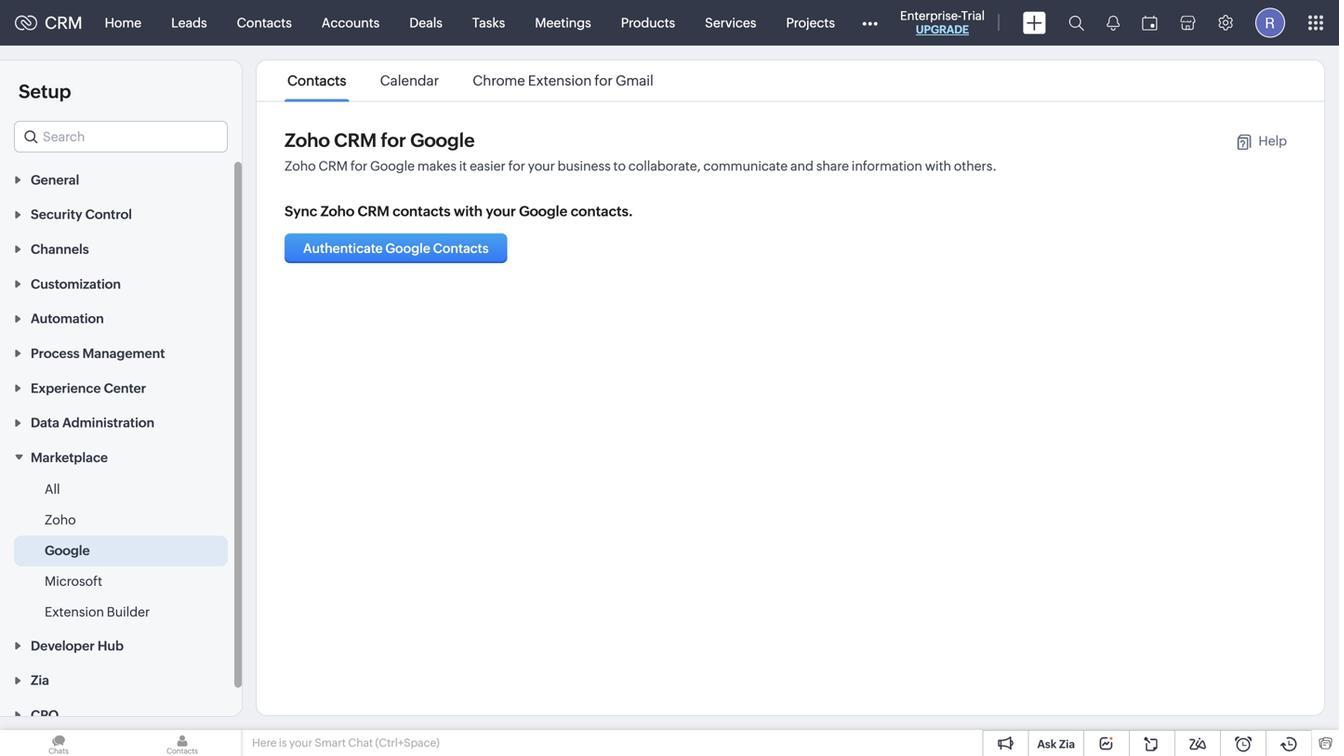 Task type: locate. For each thing, give the bounding box(es) containing it.
extension down microsoft
[[45, 605, 104, 620]]

1 horizontal spatial zia
[[1060, 738, 1076, 751]]

business
[[558, 159, 611, 174]]

setup
[[19, 81, 71, 102]]

control
[[85, 207, 132, 222]]

for down calendar link
[[381, 130, 406, 151]]

google
[[411, 130, 475, 151], [370, 159, 415, 174], [519, 203, 568, 220], [386, 241, 431, 256], [45, 543, 90, 558]]

extension down meetings
[[528, 73, 592, 89]]

logo image
[[15, 15, 37, 30]]

cpq button
[[0, 698, 242, 732]]

1 horizontal spatial extension
[[528, 73, 592, 89]]

services
[[705, 15, 757, 30]]

contacts link right leads
[[222, 0, 307, 45]]

others.
[[954, 159, 997, 174]]

for left gmail
[[595, 73, 613, 89]]

tasks link
[[458, 0, 520, 45]]

0 vertical spatial with
[[926, 159, 952, 174]]

2 vertical spatial contacts
[[433, 241, 489, 256]]

your
[[528, 159, 555, 174], [486, 203, 516, 220], [289, 737, 313, 750]]

for
[[595, 73, 613, 89], [381, 130, 406, 151], [351, 159, 368, 174], [509, 159, 526, 174]]

signals element
[[1096, 0, 1131, 46]]

general button
[[0, 162, 242, 197]]

create menu element
[[1012, 0, 1058, 45]]

contacts right leads
[[237, 15, 292, 30]]

extension inside the marketplace "region"
[[45, 605, 104, 620]]

chat
[[348, 737, 373, 750]]

enterprise-trial upgrade
[[901, 9, 985, 36]]

experience
[[31, 381, 101, 396]]

1 vertical spatial your
[[486, 203, 516, 220]]

security control button
[[0, 197, 242, 231]]

makes
[[418, 159, 457, 174]]

authenticate
[[303, 241, 383, 256]]

0 vertical spatial zia
[[31, 673, 49, 688]]

zoho
[[285, 130, 330, 151], [285, 159, 316, 174], [321, 203, 355, 220], [45, 513, 76, 528]]

for down zoho crm for google
[[351, 159, 368, 174]]

zia up cpq
[[31, 673, 49, 688]]

marketplace region
[[0, 475, 242, 628]]

1 vertical spatial extension
[[45, 605, 104, 620]]

profile element
[[1245, 0, 1297, 45]]

for for zoho crm for google makes it easier for your business to collaborate, communicate and share information with others.
[[351, 159, 368, 174]]

data administration button
[[0, 405, 242, 440]]

list
[[271, 60, 671, 101]]

process management
[[31, 346, 165, 361]]

zoho for zoho crm for google makes it easier for your business to collaborate, communicate and share information with others.
[[285, 159, 316, 174]]

contacts link
[[222, 0, 307, 45], [285, 73, 349, 89]]

0 vertical spatial extension
[[528, 73, 592, 89]]

security
[[31, 207, 82, 222]]

google up microsoft
[[45, 543, 90, 558]]

your left business at the top left
[[528, 159, 555, 174]]

zia
[[31, 673, 49, 688], [1060, 738, 1076, 751]]

crm
[[45, 13, 82, 32], [334, 130, 377, 151], [319, 159, 348, 174], [358, 203, 390, 220]]

(ctrl+space)
[[375, 737, 440, 750]]

chrome extension for gmail
[[473, 73, 654, 89]]

Other Modules field
[[850, 8, 890, 38]]

0 horizontal spatial with
[[454, 203, 483, 220]]

google down contacts
[[386, 241, 431, 256]]

leads
[[171, 15, 207, 30]]

zoho inside the marketplace "region"
[[45, 513, 76, 528]]

enterprise-
[[901, 9, 962, 23]]

home
[[105, 15, 142, 30]]

signals image
[[1107, 15, 1120, 31]]

products
[[621, 15, 676, 30]]

zia right the ask
[[1060, 738, 1076, 751]]

0 horizontal spatial zia
[[31, 673, 49, 688]]

contacts down accounts on the left of the page
[[288, 73, 347, 89]]

google left contacts.
[[519, 203, 568, 220]]

is
[[279, 737, 287, 750]]

contacts down sync zoho crm contacts with your google contacts.
[[433, 241, 489, 256]]

all
[[45, 482, 60, 497]]

contacts.
[[571, 203, 633, 220]]

with down it
[[454, 203, 483, 220]]

process management button
[[0, 336, 242, 370]]

1 horizontal spatial with
[[926, 159, 952, 174]]

channels button
[[0, 231, 242, 266]]

and
[[791, 159, 814, 174]]

developer hub
[[31, 639, 124, 654]]

extension builder
[[45, 605, 150, 620]]

2 vertical spatial your
[[289, 737, 313, 750]]

share
[[817, 159, 850, 174]]

your right the "is"
[[289, 737, 313, 750]]

0 horizontal spatial extension
[[45, 605, 104, 620]]

contacts link down accounts on the left of the page
[[285, 73, 349, 89]]

information
[[852, 159, 923, 174]]

experience center
[[31, 381, 146, 396]]

None field
[[14, 121, 228, 153]]

sync zoho crm contacts with your google contacts.
[[285, 203, 633, 220]]

developer
[[31, 639, 95, 654]]

sync
[[285, 203, 318, 220]]

zia inside dropdown button
[[31, 673, 49, 688]]

1 vertical spatial contacts
[[288, 73, 347, 89]]

ask zia
[[1038, 738, 1076, 751]]

to
[[614, 159, 626, 174]]

calendar link
[[377, 73, 442, 89]]

with left the others.
[[926, 159, 952, 174]]

center
[[104, 381, 146, 396]]

developer hub button
[[0, 628, 242, 663]]

search element
[[1058, 0, 1096, 46]]

zoho crm for google makes it easier for your business to collaborate, communicate and share information with others.
[[285, 159, 997, 174]]

2 horizontal spatial your
[[528, 159, 555, 174]]

deals link
[[395, 0, 458, 45]]

0 vertical spatial your
[[528, 159, 555, 174]]

google up makes
[[411, 130, 475, 151]]

meetings
[[535, 15, 592, 30]]

profile image
[[1256, 8, 1286, 38]]

contacts image
[[124, 730, 241, 756]]

your down easier
[[486, 203, 516, 220]]

extension
[[528, 73, 592, 89], [45, 605, 104, 620]]

for inside list
[[595, 73, 613, 89]]

zoho for zoho
[[45, 513, 76, 528]]

experience center button
[[0, 370, 242, 405]]

0 vertical spatial contacts
[[237, 15, 292, 30]]

customization
[[31, 277, 121, 292]]

extension inside list
[[528, 73, 592, 89]]

process
[[31, 346, 80, 361]]

for right easier
[[509, 159, 526, 174]]



Task type: describe. For each thing, give the bounding box(es) containing it.
calendar
[[380, 73, 439, 89]]

communicate
[[704, 159, 788, 174]]

1 horizontal spatial your
[[486, 203, 516, 220]]

home link
[[90, 0, 156, 45]]

data
[[31, 416, 59, 431]]

management
[[82, 346, 165, 361]]

easier
[[470, 159, 506, 174]]

for for chrome extension for gmail
[[595, 73, 613, 89]]

zoho crm for google
[[285, 130, 475, 151]]

data administration
[[31, 416, 155, 431]]

list containing contacts
[[271, 60, 671, 101]]

here is your smart chat (ctrl+space)
[[252, 737, 440, 750]]

builder
[[107, 605, 150, 620]]

automation
[[31, 311, 104, 326]]

accounts
[[322, 15, 380, 30]]

trial
[[962, 9, 985, 23]]

contacts
[[393, 203, 451, 220]]

meetings link
[[520, 0, 606, 45]]

authenticate google contacts
[[303, 241, 489, 256]]

chats image
[[0, 730, 117, 756]]

zoho for zoho crm for google
[[285, 130, 330, 151]]

gmail
[[616, 73, 654, 89]]

channels
[[31, 242, 89, 257]]

services link
[[691, 0, 772, 45]]

products link
[[606, 0, 691, 45]]

1 vertical spatial zia
[[1060, 738, 1076, 751]]

all link
[[45, 480, 60, 499]]

zia button
[[0, 663, 242, 698]]

help
[[1259, 134, 1288, 148]]

projects link
[[772, 0, 850, 45]]

customization button
[[0, 266, 242, 301]]

deals
[[410, 15, 443, 30]]

authenticate google contacts button
[[285, 234, 508, 263]]

upgrade
[[916, 23, 970, 36]]

general
[[31, 172, 79, 187]]

1 vertical spatial with
[[454, 203, 483, 220]]

marketplace button
[[0, 440, 242, 475]]

projects
[[787, 15, 836, 30]]

google inside the marketplace "region"
[[45, 543, 90, 558]]

collaborate,
[[629, 159, 701, 174]]

accounts link
[[307, 0, 395, 45]]

contacts inside list
[[288, 73, 347, 89]]

Search text field
[[15, 122, 227, 152]]

chrome
[[473, 73, 525, 89]]

ask
[[1038, 738, 1057, 751]]

marketplace
[[31, 450, 108, 465]]

google inside button
[[386, 241, 431, 256]]

administration
[[62, 416, 155, 431]]

security control
[[31, 207, 132, 222]]

tasks
[[473, 15, 506, 30]]

calendar image
[[1143, 15, 1158, 30]]

automation button
[[0, 301, 242, 336]]

google down zoho crm for google
[[370, 159, 415, 174]]

zoho link
[[45, 511, 76, 529]]

create menu image
[[1024, 12, 1047, 34]]

smart
[[315, 737, 346, 750]]

here
[[252, 737, 277, 750]]

contacts inside button
[[433, 241, 489, 256]]

microsoft
[[45, 574, 102, 589]]

0 vertical spatial contacts link
[[222, 0, 307, 45]]

hub
[[98, 639, 124, 654]]

it
[[459, 159, 467, 174]]

cpq
[[31, 708, 59, 723]]

google link
[[45, 542, 90, 560]]

search image
[[1069, 15, 1085, 31]]

chrome extension for gmail link
[[470, 73, 657, 89]]

1 vertical spatial contacts link
[[285, 73, 349, 89]]

microsoft link
[[45, 572, 102, 591]]

crm link
[[15, 13, 82, 32]]

leads link
[[156, 0, 222, 45]]

for for zoho crm for google
[[381, 130, 406, 151]]

0 horizontal spatial your
[[289, 737, 313, 750]]



Task type: vqa. For each thing, say whether or not it's contained in the screenshot.
ADD to the bottom
no



